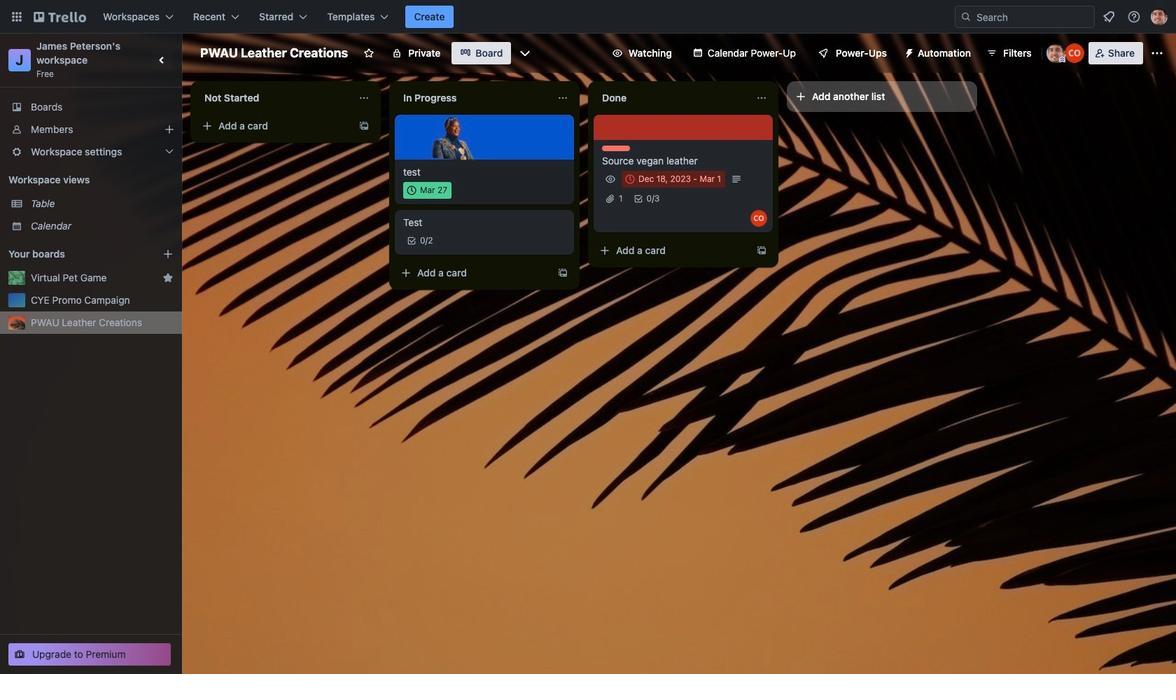 Task type: locate. For each thing, give the bounding box(es) containing it.
star or unstar board image
[[364, 48, 375, 59]]

color: bold red, title: "sourcing" element
[[602, 146, 630, 151]]

add board image
[[162, 249, 174, 260]]

None text field
[[196, 87, 353, 109], [594, 87, 751, 109], [196, 87, 353, 109], [594, 87, 751, 109]]

starred icon image
[[162, 272, 174, 284]]

0 horizontal spatial create from template… image
[[359, 120, 370, 132]]

1 vertical spatial james peterson (jamespeterson93) image
[[1047, 43, 1067, 63]]

primary element
[[0, 0, 1177, 34]]

create from template… image
[[359, 120, 370, 132], [756, 245, 768, 256]]

james peterson (jamespeterson93) image
[[1151, 8, 1168, 25], [1047, 43, 1067, 63]]

0 vertical spatial james peterson (jamespeterson93) image
[[1151, 8, 1168, 25]]

None text field
[[395, 87, 552, 109]]

customize views image
[[519, 46, 533, 60]]

1 vertical spatial create from template… image
[[756, 245, 768, 256]]

Board name text field
[[193, 42, 355, 64]]

workspace navigation collapse icon image
[[153, 50, 172, 70]]

james peterson (jamespeterson93) image right "open information menu" image
[[1151, 8, 1168, 25]]

None checkbox
[[622, 171, 726, 188], [403, 182, 452, 199], [622, 171, 726, 188], [403, 182, 452, 199]]

show menu image
[[1151, 46, 1165, 60]]

search image
[[961, 11, 972, 22]]

christina overa (christinaovera) image
[[751, 210, 768, 227]]

create from template… image
[[558, 268, 569, 279]]

1 horizontal spatial james peterson (jamespeterson93) image
[[1151, 8, 1168, 25]]

james peterson (jamespeterson93) image down 'search' 'field'
[[1047, 43, 1067, 63]]

sm image
[[899, 42, 918, 62]]



Task type: describe. For each thing, give the bounding box(es) containing it.
christina overa (christinaovera) image
[[1065, 43, 1085, 63]]

https://media2.giphy.com/media/vhqa3tryiebmkd5qih/100w.gif?cid=ad960664tuux3ictzc2l4kkstlpkpgfee3kg7e05hcw8694d&ep=v1_stickers_search&rid=100w.gif&ct=s image
[[431, 113, 479, 161]]

open information menu image
[[1128, 10, 1142, 24]]

0 horizontal spatial james peterson (jamespeterson93) image
[[1047, 43, 1067, 63]]

1 horizontal spatial create from template… image
[[756, 245, 768, 256]]

0 notifications image
[[1101, 8, 1118, 25]]

your boards with 3 items element
[[8, 246, 141, 263]]

back to home image
[[34, 6, 86, 28]]

Search field
[[972, 7, 1095, 27]]

james peterson (jamespeterson93) image inside the primary "element"
[[1151, 8, 1168, 25]]

this member is an admin of this board. image
[[1060, 57, 1066, 63]]

0 vertical spatial create from template… image
[[359, 120, 370, 132]]



Task type: vqa. For each thing, say whether or not it's contained in the screenshot.
1st forward icon from the bottom
no



